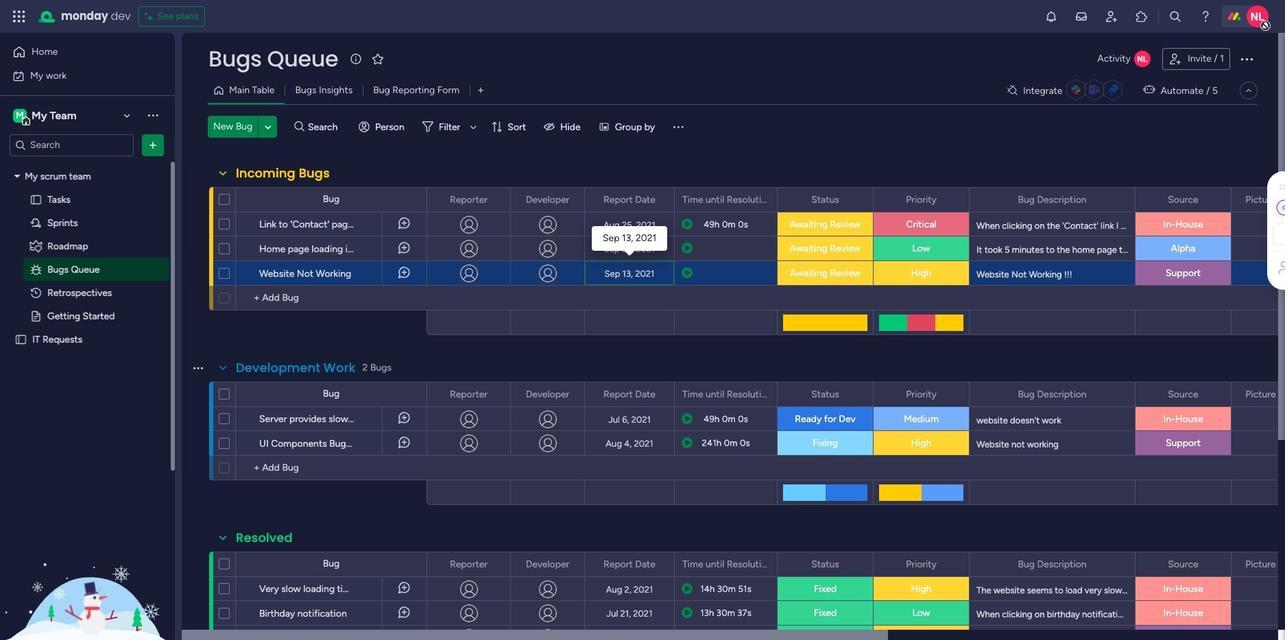 Task type: locate. For each thing, give the bounding box(es) containing it.
Search field
[[305, 117, 346, 136]]

public board image
[[29, 310, 43, 323], [14, 333, 27, 346]]

workspace image
[[13, 108, 27, 123]]

add to favorites image
[[371, 52, 385, 66]]

list box
[[0, 162, 175, 536]]

home image
[[12, 45, 26, 59]]

duration v2 play image
[[682, 626, 693, 641]]

arrow down image
[[465, 119, 482, 135]]

lottie animation element
[[0, 502, 175, 641]]

Search in workspace field
[[29, 137, 115, 153]]

add view image
[[478, 85, 484, 96]]

lottie animation image
[[0, 502, 175, 641]]

options image
[[1239, 51, 1255, 67], [491, 188, 501, 212], [565, 188, 575, 212], [655, 188, 665, 212], [191, 207, 202, 240], [191, 257, 202, 290], [491, 383, 501, 406], [565, 383, 575, 406], [758, 383, 768, 406], [1212, 553, 1222, 577], [191, 597, 202, 630]]

workspace options image
[[146, 109, 160, 122]]

0 vertical spatial public board image
[[29, 310, 43, 323]]

start conversation image
[[382, 626, 427, 641]]

options image
[[146, 138, 160, 152], [758, 188, 768, 212], [1116, 188, 1126, 212], [191, 232, 202, 265], [655, 383, 665, 406], [191, 402, 202, 435], [191, 427, 202, 460], [491, 553, 501, 577], [565, 553, 575, 577], [655, 553, 665, 577], [758, 553, 768, 577], [854, 553, 864, 577], [950, 553, 960, 577], [1116, 553, 1126, 577], [191, 572, 202, 605], [191, 622, 202, 641]]

select product image
[[12, 10, 26, 23]]

my work image
[[12, 70, 25, 82]]

dapulse integrations image
[[1008, 85, 1018, 96]]

None field
[[205, 45, 342, 73], [233, 165, 333, 182], [446, 192, 491, 207], [522, 192, 573, 207], [600, 192, 659, 207], [679, 192, 773, 207], [808, 192, 843, 207], [903, 192, 940, 207], [1015, 192, 1090, 207], [1165, 192, 1202, 207], [1242, 192, 1285, 207], [233, 359, 359, 377], [446, 387, 491, 402], [522, 387, 573, 402], [600, 387, 659, 402], [679, 387, 773, 402], [808, 387, 843, 402], [903, 387, 940, 402], [1015, 387, 1090, 402], [1165, 387, 1202, 402], [1242, 387, 1285, 402], [233, 530, 296, 547], [446, 557, 491, 572], [522, 557, 573, 572], [600, 557, 659, 572], [679, 557, 773, 572], [808, 557, 843, 572], [903, 557, 940, 572], [1015, 557, 1090, 572], [1165, 557, 1202, 572], [1242, 557, 1285, 572], [205, 45, 342, 73], [233, 165, 333, 182], [446, 192, 491, 207], [522, 192, 573, 207], [600, 192, 659, 207], [679, 192, 773, 207], [808, 192, 843, 207], [903, 192, 940, 207], [1015, 192, 1090, 207], [1165, 192, 1202, 207], [1242, 192, 1285, 207], [233, 359, 359, 377], [446, 387, 491, 402], [522, 387, 573, 402], [600, 387, 659, 402], [679, 387, 773, 402], [808, 387, 843, 402], [903, 387, 940, 402], [1015, 387, 1090, 402], [1165, 387, 1202, 402], [1242, 387, 1285, 402], [233, 530, 296, 547], [446, 557, 491, 572], [522, 557, 573, 572], [600, 557, 659, 572], [679, 557, 773, 572], [808, 557, 843, 572], [903, 557, 940, 572], [1015, 557, 1090, 572], [1165, 557, 1202, 572], [1242, 557, 1285, 572]]

collapse board header image
[[1244, 85, 1255, 96]]

1 vertical spatial public board image
[[14, 333, 27, 346]]

angle down image
[[265, 122, 271, 132]]

invite members image
[[1105, 10, 1119, 23]]

apps image
[[1135, 10, 1149, 23]]

+ Add Bug text field
[[243, 290, 420, 307]]

option
[[0, 164, 175, 167]]

menu image
[[672, 120, 685, 134]]



Task type: vqa. For each thing, say whether or not it's contained in the screenshot.
+ Add Bug text box
yes



Task type: describe. For each thing, give the bounding box(es) containing it.
board activity image
[[1134, 51, 1151, 67]]

see plans image
[[145, 8, 157, 25]]

public board image
[[29, 193, 43, 206]]

0 horizontal spatial public board image
[[14, 333, 27, 346]]

help image
[[1199, 10, 1213, 23]]

notifications image
[[1045, 10, 1058, 23]]

workspace selection element
[[13, 107, 79, 125]]

v2 search image
[[294, 119, 305, 135]]

+ Add Bug text field
[[243, 460, 420, 477]]

autopilot image
[[1144, 81, 1155, 99]]

search everything image
[[1169, 10, 1183, 23]]

1 horizontal spatial public board image
[[29, 310, 43, 323]]

show board description image
[[348, 52, 364, 66]]

caret down image
[[14, 171, 20, 181]]

inbox image
[[1075, 10, 1089, 23]]

noah lott image
[[1247, 5, 1269, 27]]



